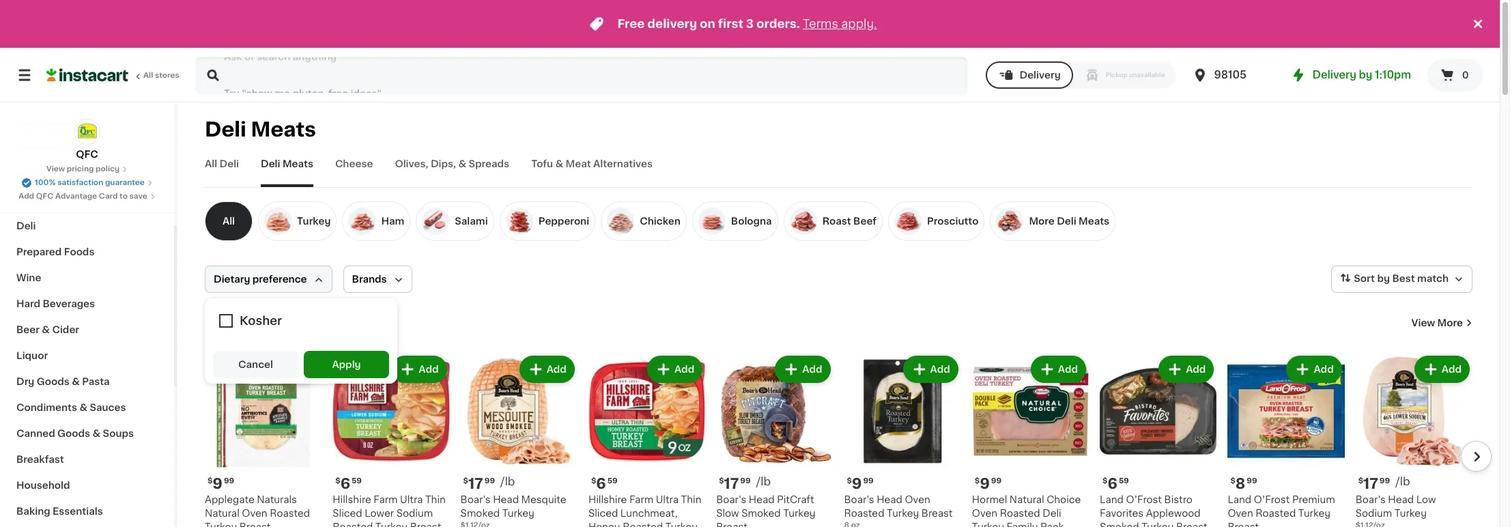 Task type: describe. For each thing, give the bounding box(es) containing it.
& left soups
[[93, 429, 101, 439]]

terms
[[803, 18, 839, 29]]

ham image
[[349, 208, 376, 235]]

honey
[[589, 523, 621, 527]]

99 inside $ 8 99
[[1247, 478, 1258, 485]]

deli meats link
[[261, 157, 313, 187]]

4 99 from the left
[[992, 478, 1002, 485]]

1:10pm
[[1376, 70, 1412, 80]]

$ 8 99
[[1231, 477, 1258, 491]]

pepperoni
[[539, 217, 590, 226]]

deli link
[[8, 213, 166, 239]]

9 for hormel
[[980, 477, 990, 491]]

add button for land o'frost premium oven roasted turkey breast
[[1289, 357, 1341, 382]]

boar's for boar's head mesquite smoked turkey
[[461, 495, 491, 505]]

o'frost for 8
[[1255, 495, 1291, 505]]

pepperoni link
[[500, 202, 596, 241]]

0 horizontal spatial qfc
[[36, 193, 53, 200]]

household link
[[8, 473, 166, 499]]

smoked inside boar's head pitcraft slow smoked turkey breast
[[742, 509, 781, 519]]

head for slow
[[749, 495, 775, 505]]

condiments & sauces
[[16, 403, 126, 413]]

/lb for sodium
[[1396, 476, 1411, 487]]

match
[[1418, 274, 1449, 284]]

salami link
[[416, 202, 494, 241]]

breast inside the land o'frost bistro favorites applewood smoked turkey breast
[[1177, 523, 1208, 527]]

turkey inside land o'frost premium oven roasted turkey breast
[[1299, 509, 1331, 519]]

hillshire for lunchmeat,
[[589, 495, 627, 505]]

sauces
[[90, 403, 126, 413]]

meat inside tofu & meat alternatives link
[[566, 159, 591, 169]]

qfc logo image
[[74, 119, 100, 145]]

breast inside boar's head oven roasted turkey breast
[[922, 509, 953, 519]]

0 button
[[1428, 59, 1484, 92]]

6 for hillshire farm ultra thin sliced lunchmeat, honey roasted turkey
[[596, 477, 606, 491]]

100%
[[35, 179, 56, 186]]

$17.99 per pound element for low
[[1356, 476, 1473, 493]]

9 for boar's
[[852, 477, 862, 491]]

all inside group
[[223, 217, 235, 226]]

save
[[129, 193, 147, 200]]

view for view more
[[1412, 318, 1436, 328]]

pricing
[[67, 165, 94, 173]]

instacart logo image
[[46, 67, 128, 83]]

item carousel region
[[186, 348, 1493, 527]]

3 99 from the left
[[864, 478, 874, 485]]

prepared
[[16, 247, 62, 257]]

59 for hillshire farm ultra thin sliced lunchmeat, honey roasted turkey
[[608, 478, 618, 485]]

roasted inside hormel natural choice oven roasted deli turkey family pack
[[1000, 509, 1041, 519]]

3
[[746, 18, 754, 29]]

canned
[[16, 429, 55, 439]]

brands
[[352, 275, 387, 284]]

lunchmeat,
[[621, 509, 678, 519]]

beer & cider
[[16, 325, 79, 335]]

all for all stores
[[143, 72, 153, 79]]

turkey inside boar's head low sodium turkey
[[1395, 509, 1428, 519]]

17 for boar's head low sodium turkey
[[1364, 477, 1379, 491]]

1 vertical spatial turkey link
[[205, 315, 258, 331]]

boar's for boar's head low sodium turkey
[[1356, 495, 1386, 505]]

all stores link
[[46, 56, 180, 94]]

free
[[618, 18, 645, 29]]

2 99 from the left
[[485, 478, 495, 485]]

bologna image
[[699, 208, 726, 235]]

smoked inside the land o'frost bistro favorites applewood smoked turkey breast
[[1101, 523, 1140, 527]]

hormel natural choice oven roasted deli turkey family pack
[[973, 495, 1082, 527]]

natural inside applegate naturals natural oven roasted turkey breast
[[205, 509, 240, 519]]

dry goods & pasta
[[16, 377, 110, 387]]

head for sodium
[[1389, 495, 1415, 505]]

all stores
[[143, 72, 179, 79]]

turkey inside hillshire farm ultra thin sliced lunchmeat, honey roasted turkey
[[666, 523, 698, 527]]

liquor link
[[8, 343, 166, 369]]

seafood
[[54, 117, 96, 127]]

Search field
[[197, 57, 967, 93]]

hillshire farm ultra thin sliced lower sodium roasted turkey breast
[[333, 495, 446, 527]]

59 for hillshire farm ultra thin sliced lower sodium roasted turkey breast
[[352, 478, 362, 485]]

& left pasta
[[72, 377, 80, 387]]

hillshire farm ultra thin sliced lunchmeat, honey roasted turkey
[[589, 495, 702, 527]]

olives,
[[395, 159, 429, 169]]

beer
[[16, 325, 40, 335]]

1 vertical spatial deli meats
[[261, 159, 313, 169]]

& left sauces at the left of the page
[[79, 403, 87, 413]]

satisfaction
[[57, 179, 103, 186]]

& right tofu
[[556, 159, 564, 169]]

add for hormel natural choice oven roasted deli turkey family pack
[[1059, 365, 1079, 374]]

best match
[[1393, 274, 1449, 284]]

tofu & meat alternatives link
[[532, 157, 653, 187]]

frozen
[[16, 169, 50, 179]]

& right the beer at the left bottom of the page
[[42, 325, 50, 335]]

turkey inside hillshire farm ultra thin sliced lower sodium roasted turkey breast
[[376, 523, 408, 527]]

delivery for delivery by 1:10pm
[[1313, 70, 1357, 80]]

1 vertical spatial more
[[1438, 318, 1464, 328]]

deli inside deli link
[[16, 221, 36, 231]]

applegate
[[205, 495, 255, 505]]

o'frost for 6
[[1127, 495, 1163, 505]]

add button for boar's head mesquite smoked turkey
[[521, 357, 574, 382]]

apply
[[332, 360, 361, 370]]

sliced for lunchmeat,
[[589, 509, 618, 519]]

add for applegate naturals natural oven roasted turkey breast
[[291, 365, 311, 374]]

terms apply. link
[[803, 18, 877, 29]]

$ 9 99 for applegate
[[208, 477, 234, 491]]

cancel button
[[213, 351, 299, 378]]

$ 17 99 /lb for smoked
[[464, 476, 515, 491]]

98105 button
[[1193, 56, 1275, 94]]

view for view pricing policy
[[46, 165, 65, 173]]

pasta
[[82, 377, 110, 387]]

all for all deli
[[205, 159, 217, 169]]

policy
[[96, 165, 120, 173]]

cider
[[52, 325, 79, 335]]

dips,
[[431, 159, 456, 169]]

all deli link
[[205, 157, 239, 187]]

roast beef
[[823, 217, 877, 226]]

goods for canned
[[57, 429, 90, 439]]

to
[[120, 193, 128, 200]]

8
[[1236, 477, 1246, 491]]

dietary preference
[[214, 275, 307, 284]]

add button for boar's head pitcraft slow smoked turkey breast
[[777, 357, 830, 382]]

& right 'dips,'
[[459, 159, 467, 169]]

breast inside applegate naturals natural oven roasted turkey breast
[[240, 523, 271, 527]]

deli inside more deli meats link
[[1058, 217, 1077, 226]]

service type group
[[986, 61, 1177, 89]]

boar's for boar's head pitcraft slow smoked turkey breast
[[717, 495, 747, 505]]

salami
[[455, 217, 488, 226]]

dry
[[16, 377, 34, 387]]

goods for dry
[[37, 377, 70, 387]]

59 for land o'frost bistro favorites applewood smoked turkey breast
[[1119, 478, 1130, 485]]

turkey inside the land o'frost bistro favorites applewood smoked turkey breast
[[1142, 523, 1174, 527]]

100% satisfaction guarantee
[[35, 179, 145, 186]]

$ 6 59 for hillshire farm ultra thin sliced lower sodium roasted turkey breast
[[336, 477, 362, 491]]

soups
[[103, 429, 134, 439]]

naturals
[[257, 495, 297, 505]]

foods
[[64, 247, 95, 257]]

head for roasted
[[877, 495, 903, 505]]

on
[[700, 18, 716, 29]]

prosciutto image
[[895, 208, 922, 235]]

roasted inside boar's head oven roasted turkey breast
[[845, 509, 885, 519]]

more deli meats image
[[997, 208, 1024, 235]]

wine link
[[8, 265, 166, 291]]

add for hillshire farm ultra thin sliced lower sodium roasted turkey breast
[[419, 365, 439, 374]]

olives, dips, & spreads
[[395, 159, 510, 169]]

turkey inside applegate naturals natural oven roasted turkey breast
[[205, 523, 237, 527]]

turkey inside boar's head mesquite smoked turkey
[[502, 509, 535, 519]]

slow
[[717, 509, 740, 519]]

view pricing policy
[[46, 165, 120, 173]]

0 vertical spatial turkey link
[[258, 202, 337, 241]]

alternatives
[[594, 159, 653, 169]]

turkey image
[[264, 208, 292, 235]]

dietary preference button
[[205, 266, 332, 293]]

0 vertical spatial meats
[[251, 120, 316, 139]]

pitcraft
[[777, 495, 815, 505]]

17 for boar's head mesquite smoked turkey
[[469, 477, 483, 491]]

add qfc advantage card to save link
[[19, 191, 156, 202]]

chicken
[[640, 217, 681, 226]]

salami image
[[422, 208, 450, 235]]

ultra for lower
[[400, 495, 423, 505]]

canned goods & soups
[[16, 429, 134, 439]]

Best match Sort by field
[[1332, 266, 1473, 293]]

add for land o'frost bistro favorites applewood smoked turkey breast
[[1187, 365, 1207, 374]]

sliced for lower
[[333, 509, 363, 519]]

6 product group from the left
[[845, 353, 962, 527]]

delivery for delivery
[[1020, 70, 1061, 80]]

0
[[1463, 70, 1470, 80]]

canned goods & soups link
[[8, 421, 166, 447]]

add for boar's head pitcraft slow smoked turkey breast
[[803, 365, 823, 374]]

brands button
[[343, 266, 412, 293]]

dry goods & pasta link
[[8, 369, 166, 395]]

smoked inside boar's head mesquite smoked turkey
[[461, 509, 500, 519]]



Task type: vqa. For each thing, say whether or not it's contained in the screenshot.


Task type: locate. For each thing, give the bounding box(es) containing it.
pepperoni image
[[506, 208, 533, 235]]

2 vertical spatial all
[[223, 217, 235, 226]]

7 99 from the left
[[1380, 478, 1391, 485]]

3 $17.99 per pound element from the left
[[1356, 476, 1473, 493]]

$ up the honey in the left bottom of the page
[[591, 478, 596, 485]]

add for land o'frost premium oven roasted turkey breast
[[1315, 365, 1335, 374]]

household
[[16, 481, 70, 490]]

17 up slow
[[724, 477, 739, 491]]

product group
[[205, 353, 322, 527], [333, 353, 450, 527], [461, 353, 578, 527], [589, 353, 706, 527], [717, 353, 834, 527], [845, 353, 962, 527], [973, 353, 1090, 527], [1101, 353, 1218, 527], [1228, 353, 1345, 527], [1356, 353, 1473, 527]]

2 horizontal spatial 59
[[1119, 478, 1130, 485]]

0 horizontal spatial $17.99 per pound element
[[461, 476, 578, 493]]

3 $ 6 59 from the left
[[1103, 477, 1130, 491]]

delivery inside button
[[1020, 70, 1061, 80]]

$17.99 per pound element up 'pitcraft'
[[717, 476, 834, 493]]

family
[[1007, 523, 1039, 527]]

0 vertical spatial qfc
[[76, 150, 98, 159]]

thin for hillshire farm ultra thin sliced lower sodium roasted turkey breast
[[425, 495, 446, 505]]

1 6 from the left
[[341, 477, 350, 491]]

9 for applegate
[[213, 477, 223, 491]]

add for boar's head mesquite smoked turkey
[[547, 365, 567, 374]]

99 up boar's head mesquite smoked turkey
[[485, 478, 495, 485]]

turkey inside boar's head oven roasted turkey breast
[[887, 509, 920, 519]]

bakery link
[[8, 187, 166, 213]]

boar's inside boar's head pitcraft slow smoked turkey breast
[[717, 495, 747, 505]]

1 sodium from the left
[[397, 509, 433, 519]]

2 product group from the left
[[333, 353, 450, 527]]

oven for land o'frost premium oven roasted turkey breast
[[1228, 509, 1254, 519]]

99 up boar's head pitcraft slow smoked turkey breast
[[741, 478, 751, 485]]

1 horizontal spatial more
[[1438, 318, 1464, 328]]

$17.99 per pound element up low
[[1356, 476, 1473, 493]]

1 boar's from the left
[[461, 495, 491, 505]]

by for delivery
[[1360, 70, 1373, 80]]

land up favorites
[[1101, 495, 1124, 505]]

1 vertical spatial goods
[[57, 429, 90, 439]]

add for boar's head low sodium turkey
[[1443, 365, 1462, 374]]

breast
[[922, 509, 953, 519], [240, 523, 271, 527], [410, 523, 441, 527], [1177, 523, 1208, 527], [1228, 523, 1260, 527], [717, 523, 748, 527]]

$ up boar's head low sodium turkey
[[1359, 478, 1364, 485]]

1 /lb from the left
[[501, 476, 515, 487]]

deli down bakery at the top
[[16, 221, 36, 231]]

oven inside hormel natural choice oven roasted deli turkey family pack
[[973, 509, 998, 519]]

1 $ 6 59 from the left
[[336, 477, 362, 491]]

land
[[1101, 495, 1124, 505], [1228, 495, 1252, 505]]

$ 17 99 /lb for sodium
[[1359, 476, 1411, 491]]

candy
[[65, 143, 97, 153]]

5 $ from the left
[[847, 478, 852, 485]]

chicken image
[[607, 208, 635, 235]]

$ 17 99 /lb up boar's head mesquite smoked turkey
[[464, 476, 515, 491]]

head inside boar's head low sodium turkey
[[1389, 495, 1415, 505]]

1 farm from the left
[[374, 495, 398, 505]]

1 horizontal spatial land
[[1228, 495, 1252, 505]]

0 horizontal spatial hillshire
[[333, 495, 371, 505]]

head for smoked
[[493, 495, 519, 505]]

farm inside hillshire farm ultra thin sliced lunchmeat, honey roasted turkey
[[630, 495, 654, 505]]

3 9 from the left
[[980, 477, 990, 491]]

$ up land o'frost premium oven roasted turkey breast
[[1231, 478, 1236, 485]]

view pricing policy link
[[46, 164, 128, 175]]

2 $ 9 99 from the left
[[847, 477, 874, 491]]

0 horizontal spatial o'frost
[[1127, 495, 1163, 505]]

2 boar's from the left
[[845, 495, 875, 505]]

boar's inside boar's head oven roasted turkey breast
[[845, 495, 875, 505]]

$17.99 per pound element for pitcraft
[[717, 476, 834, 493]]

$ 9 99 up hormel
[[975, 477, 1002, 491]]

0 vertical spatial meat
[[16, 117, 42, 127]]

5 add button from the left
[[777, 357, 830, 382]]

0 horizontal spatial $ 9 99
[[208, 477, 234, 491]]

meat inside meat & seafood link
[[16, 117, 42, 127]]

6 add button from the left
[[905, 357, 958, 382]]

4 head from the left
[[1389, 495, 1415, 505]]

1 horizontal spatial $ 17 99 /lb
[[1359, 476, 1411, 491]]

2 horizontal spatial $ 6 59
[[1103, 477, 1130, 491]]

7 add button from the left
[[1033, 357, 1085, 382]]

3 59 from the left
[[1119, 478, 1130, 485]]

roasted inside hillshire farm ultra thin sliced lunchmeat, honey roasted turkey
[[623, 523, 663, 527]]

head
[[493, 495, 519, 505], [877, 495, 903, 505], [749, 495, 775, 505], [1389, 495, 1415, 505]]

6 for hillshire farm ultra thin sliced lower sodium roasted turkey breast
[[341, 477, 350, 491]]

5 99 from the left
[[1247, 478, 1258, 485]]

boar's head oven roasted turkey breast
[[845, 495, 953, 519]]

$ inside $ 17 99
[[719, 478, 724, 485]]

3 product group from the left
[[461, 353, 578, 527]]

1 horizontal spatial 9
[[852, 477, 862, 491]]

0 horizontal spatial more
[[1030, 217, 1055, 226]]

turkey inside hormel natural choice oven roasted deli turkey family pack
[[973, 523, 1005, 527]]

17 up boar's head low sodium turkey
[[1364, 477, 1379, 491]]

1 horizontal spatial ultra
[[656, 495, 679, 505]]

$17.99 per pound element for mesquite
[[461, 476, 578, 493]]

thin inside hillshire farm ultra thin sliced lower sodium roasted turkey breast
[[425, 495, 446, 505]]

by left 1:10pm
[[1360, 70, 1373, 80]]

by inside field
[[1378, 274, 1391, 284]]

1 horizontal spatial natural
[[1010, 495, 1045, 505]]

0 horizontal spatial ultra
[[400, 495, 423, 505]]

2 sodium from the left
[[1356, 509, 1393, 519]]

qfc down 100%
[[36, 193, 53, 200]]

cancel
[[238, 360, 273, 370]]

beer & cider link
[[8, 317, 166, 343]]

sliced inside hillshire farm ultra thin sliced lunchmeat, honey roasted turkey
[[589, 509, 618, 519]]

liquor
[[16, 351, 48, 361]]

1 land from the left
[[1101, 495, 1124, 505]]

3 boar's from the left
[[717, 495, 747, 505]]

more deli meats
[[1030, 217, 1110, 226]]

0 horizontal spatial /lb
[[501, 476, 515, 487]]

all up all link
[[205, 159, 217, 169]]

0 horizontal spatial farm
[[374, 495, 398, 505]]

8 $ from the left
[[1231, 478, 1236, 485]]

tofu
[[532, 159, 553, 169]]

natural down applegate
[[205, 509, 240, 519]]

goods
[[37, 377, 70, 387], [57, 429, 90, 439]]

1 horizontal spatial farm
[[630, 495, 654, 505]]

2 farm from the left
[[630, 495, 654, 505]]

& left seafood
[[44, 117, 52, 127]]

2 land from the left
[[1228, 495, 1252, 505]]

farm up lower
[[374, 495, 398, 505]]

breast inside hillshire farm ultra thin sliced lower sodium roasted turkey breast
[[410, 523, 441, 527]]

sodium inside hillshire farm ultra thin sliced lower sodium roasted turkey breast
[[397, 509, 433, 519]]

thin for hillshire farm ultra thin sliced lunchmeat, honey roasted turkey
[[681, 495, 702, 505]]

$ for hormel natural choice oven roasted deli turkey family pack
[[975, 478, 980, 485]]

snacks
[[16, 143, 52, 153]]

delivery
[[1313, 70, 1357, 80], [1020, 70, 1061, 80]]

9 up applegate
[[213, 477, 223, 491]]

$ 9 99 up applegate
[[208, 477, 234, 491]]

1 horizontal spatial $ 9 99
[[847, 477, 874, 491]]

oven inside land o'frost premium oven roasted turkey breast
[[1228, 509, 1254, 519]]

2 head from the left
[[877, 495, 903, 505]]

bologna link
[[693, 202, 778, 241]]

hillshire up lower
[[333, 495, 371, 505]]

add button for land o'frost bistro favorites applewood smoked turkey breast
[[1161, 357, 1213, 382]]

2 $17.99 per pound element from the left
[[717, 476, 834, 493]]

2 o'frost from the left
[[1255, 495, 1291, 505]]

1 horizontal spatial by
[[1378, 274, 1391, 284]]

deli up all link
[[220, 159, 239, 169]]

0 horizontal spatial by
[[1360, 70, 1373, 80]]

/lb right $ 17 99
[[757, 476, 771, 487]]

$
[[208, 478, 213, 485], [336, 478, 341, 485], [464, 478, 469, 485], [591, 478, 596, 485], [847, 478, 852, 485], [975, 478, 980, 485], [1103, 478, 1108, 485], [1231, 478, 1236, 485], [719, 478, 724, 485], [1359, 478, 1364, 485]]

1 vertical spatial all
[[205, 159, 217, 169]]

$ 9 99 up boar's head oven roasted turkey breast
[[847, 477, 874, 491]]

0 horizontal spatial delivery
[[1020, 70, 1061, 80]]

0 horizontal spatial 59
[[352, 478, 362, 485]]

$ 6 59 up favorites
[[1103, 477, 1130, 491]]

deli inside deli meats link
[[261, 159, 280, 169]]

hillshire up the honey in the left bottom of the page
[[589, 495, 627, 505]]

8 product group from the left
[[1101, 353, 1218, 527]]

2 horizontal spatial smoked
[[1101, 523, 1140, 527]]

add button for boar's head oven roasted turkey breast
[[905, 357, 958, 382]]

0 vertical spatial view
[[46, 165, 65, 173]]

boar's left mesquite
[[461, 495, 491, 505]]

by right "sort"
[[1378, 274, 1391, 284]]

$17.99 per pound element
[[461, 476, 578, 493], [717, 476, 834, 493], [1356, 476, 1473, 493]]

deli meats up deli meats link on the top of page
[[205, 120, 316, 139]]

spreads
[[469, 159, 510, 169]]

$ up slow
[[719, 478, 724, 485]]

beverages
[[43, 299, 95, 309]]

breast inside boar's head pitcraft slow smoked turkey breast
[[717, 523, 748, 527]]

farm inside hillshire farm ultra thin sliced lower sodium roasted turkey breast
[[374, 495, 398, 505]]

2 hillshire from the left
[[589, 495, 627, 505]]

0 vertical spatial natural
[[1010, 495, 1045, 505]]

$ up favorites
[[1103, 478, 1108, 485]]

1 horizontal spatial 59
[[608, 478, 618, 485]]

roasted inside land o'frost premium oven roasted turkey breast
[[1256, 509, 1297, 519]]

$ for land o'frost bistro favorites applewood smoked turkey breast
[[1103, 478, 1108, 485]]

/lb up boar's head mesquite smoked turkey
[[501, 476, 515, 487]]

9 product group from the left
[[1228, 353, 1345, 527]]

7 $ from the left
[[1103, 478, 1108, 485]]

ultra inside hillshire farm ultra thin sliced lunchmeat, honey roasted turkey
[[656, 495, 679, 505]]

1 product group from the left
[[205, 353, 322, 527]]

0 vertical spatial by
[[1360, 70, 1373, 80]]

roasted
[[270, 509, 310, 519], [845, 509, 885, 519], [1000, 509, 1041, 519], [1256, 509, 1297, 519], [333, 523, 373, 527], [623, 523, 663, 527]]

1 horizontal spatial $17.99 per pound element
[[717, 476, 834, 493]]

/lb up boar's head low sodium turkey
[[1396, 476, 1411, 487]]

6 for land o'frost bistro favorites applewood smoked turkey breast
[[1108, 477, 1118, 491]]

hillshire inside hillshire farm ultra thin sliced lower sodium roasted turkey breast
[[333, 495, 371, 505]]

oven inside boar's head oven roasted turkey breast
[[905, 495, 931, 505]]

condiments & sauces link
[[8, 395, 166, 421]]

land inside land o'frost premium oven roasted turkey breast
[[1228, 495, 1252, 505]]

2 add button from the left
[[393, 357, 446, 382]]

1 hillshire from the left
[[333, 495, 371, 505]]

0 horizontal spatial $ 17 99 /lb
[[464, 476, 515, 491]]

deli right all deli
[[261, 159, 280, 169]]

$ up boar's head mesquite smoked turkey
[[464, 478, 469, 485]]

59 up hillshire farm ultra thin sliced lower sodium roasted turkey breast
[[352, 478, 362, 485]]

10 $ from the left
[[1359, 478, 1364, 485]]

2 $ from the left
[[336, 478, 341, 485]]

oven for applegate naturals natural oven roasted turkey breast
[[242, 509, 268, 519]]

sodium
[[397, 509, 433, 519], [1356, 509, 1393, 519]]

0 horizontal spatial natural
[[205, 509, 240, 519]]

99 up applegate
[[224, 478, 234, 485]]

boar's inside boar's head low sodium turkey
[[1356, 495, 1386, 505]]

$ up hormel
[[975, 478, 980, 485]]

sort by
[[1355, 274, 1391, 284]]

0 horizontal spatial turkey link
[[205, 315, 258, 331]]

9 add button from the left
[[1289, 357, 1341, 382]]

add button for applegate naturals natural oven roasted turkey breast
[[265, 357, 318, 382]]

1 thin from the left
[[425, 495, 446, 505]]

snacks & candy link
[[8, 135, 166, 161]]

/lb
[[501, 476, 515, 487], [757, 476, 771, 487], [1396, 476, 1411, 487]]

land o'frost bistro favorites applewood smoked turkey breast
[[1101, 495, 1208, 527]]

2 horizontal spatial $ 9 99
[[975, 477, 1002, 491]]

2 horizontal spatial $17.99 per pound element
[[1356, 476, 1473, 493]]

roast beef image
[[790, 208, 817, 235]]

10 product group from the left
[[1356, 353, 1473, 527]]

apply button
[[304, 351, 389, 378]]

hard beverages link
[[8, 291, 166, 317]]

delivery
[[648, 18, 698, 29]]

1 59 from the left
[[352, 478, 362, 485]]

deli inside hormel natural choice oven roasted deli turkey family pack
[[1043, 509, 1062, 519]]

boar's up slow
[[717, 495, 747, 505]]

$ 6 59 up the honey in the left bottom of the page
[[591, 477, 618, 491]]

$ 9 99
[[208, 477, 234, 491], [847, 477, 874, 491], [975, 477, 1002, 491]]

1 vertical spatial qfc
[[36, 193, 53, 200]]

4 product group from the left
[[589, 353, 706, 527]]

boar's left low
[[1356, 495, 1386, 505]]

0 horizontal spatial smoked
[[461, 509, 500, 519]]

roasted inside applegate naturals natural oven roasted turkey breast
[[270, 509, 310, 519]]

1 horizontal spatial view
[[1412, 318, 1436, 328]]

view down best match
[[1412, 318, 1436, 328]]

$ 9 99 for boar's
[[847, 477, 874, 491]]

head inside boar's head pitcraft slow smoked turkey breast
[[749, 495, 775, 505]]

add for boar's head oven roasted turkey breast
[[931, 365, 951, 374]]

land inside the land o'frost bistro favorites applewood smoked turkey breast
[[1101, 495, 1124, 505]]

o'frost inside the land o'frost bistro favorites applewood smoked turkey breast
[[1127, 495, 1163, 505]]

&
[[44, 117, 52, 127], [54, 143, 62, 153], [459, 159, 467, 169], [556, 159, 564, 169], [42, 325, 50, 335], [72, 377, 80, 387], [79, 403, 87, 413], [93, 429, 101, 439]]

bologna
[[731, 217, 772, 226]]

1 vertical spatial by
[[1378, 274, 1391, 284]]

3 add button from the left
[[521, 357, 574, 382]]

1 $ 9 99 from the left
[[208, 477, 234, 491]]

1 vertical spatial view
[[1412, 318, 1436, 328]]

baking essentials link
[[8, 499, 166, 525]]

oven inside applegate naturals natural oven roasted turkey breast
[[242, 509, 268, 519]]

goods up condiments
[[37, 377, 70, 387]]

4 $ from the left
[[591, 478, 596, 485]]

0 horizontal spatial meat
[[16, 117, 42, 127]]

baking essentials
[[16, 507, 103, 516]]

& left candy
[[54, 143, 62, 153]]

3 6 from the left
[[1108, 477, 1118, 491]]

add qfc advantage card to save
[[19, 193, 147, 200]]

10 add button from the left
[[1417, 357, 1469, 382]]

2 $ 6 59 from the left
[[591, 477, 618, 491]]

$ 6 59 for land o'frost bistro favorites applewood smoked turkey breast
[[1103, 477, 1130, 491]]

by for sort
[[1378, 274, 1391, 284]]

sodium inside boar's head low sodium turkey
[[1356, 509, 1393, 519]]

1 9 from the left
[[213, 477, 223, 491]]

turkey link down deli meats link on the top of page
[[258, 202, 337, 241]]

roasted inside hillshire farm ultra thin sliced lower sodium roasted turkey breast
[[333, 523, 373, 527]]

view
[[46, 165, 65, 173], [1412, 318, 1436, 328]]

$ up hillshire farm ultra thin sliced lower sodium roasted turkey breast
[[336, 478, 341, 485]]

59 up hillshire farm ultra thin sliced lunchmeat, honey roasted turkey
[[608, 478, 618, 485]]

tofu & meat alternatives
[[532, 159, 653, 169]]

view more link
[[1412, 316, 1473, 330]]

3 17 from the left
[[1364, 477, 1379, 491]]

product group containing 8
[[1228, 353, 1345, 527]]

sliced inside hillshire farm ultra thin sliced lower sodium roasted turkey breast
[[333, 509, 363, 519]]

1 99 from the left
[[224, 478, 234, 485]]

prosciutto
[[928, 217, 979, 226]]

add button for hormel natural choice oven roasted deli turkey family pack
[[1033, 357, 1085, 382]]

prosciutto link
[[889, 202, 985, 241]]

ham
[[381, 217, 405, 226]]

1 vertical spatial meats
[[283, 159, 313, 169]]

limited time offer region
[[0, 0, 1471, 48]]

meat & seafood
[[16, 117, 96, 127]]

0 horizontal spatial $ 6 59
[[336, 477, 362, 491]]

0 horizontal spatial 17
[[469, 477, 483, 491]]

turkey link down dietary
[[205, 315, 258, 331]]

1 horizontal spatial qfc
[[76, 150, 98, 159]]

sliced left lower
[[333, 509, 363, 519]]

natural
[[1010, 495, 1045, 505], [205, 509, 240, 519]]

stores
[[155, 72, 179, 79]]

1 horizontal spatial 17
[[724, 477, 739, 491]]

0 vertical spatial goods
[[37, 377, 70, 387]]

1 horizontal spatial sliced
[[589, 509, 618, 519]]

o'frost inside land o'frost premium oven roasted turkey breast
[[1255, 495, 1291, 505]]

turkey inside boar's head pitcraft slow smoked turkey breast
[[784, 509, 816, 519]]

o'frost down $ 8 99
[[1255, 495, 1291, 505]]

1 horizontal spatial hillshire
[[589, 495, 627, 505]]

1 17 from the left
[[469, 477, 483, 491]]

1 horizontal spatial sodium
[[1356, 509, 1393, 519]]

9 $ from the left
[[719, 478, 724, 485]]

$ 17 99 /lb up boar's head low sodium turkey
[[1359, 476, 1411, 491]]

2 /lb from the left
[[757, 476, 771, 487]]

oven for hormel natural choice oven roasted deli turkey family pack
[[973, 509, 998, 519]]

9 up hormel
[[980, 477, 990, 491]]

breast inside land o'frost premium oven roasted turkey breast
[[1228, 523, 1260, 527]]

hard beverages
[[16, 299, 95, 309]]

17 up boar's head mesquite smoked turkey
[[469, 477, 483, 491]]

2 vertical spatial meats
[[1079, 217, 1110, 226]]

2 horizontal spatial 6
[[1108, 477, 1118, 491]]

hormel
[[973, 495, 1008, 505]]

8 add button from the left
[[1161, 357, 1213, 382]]

prepared foods
[[16, 247, 95, 257]]

1 $ from the left
[[208, 478, 213, 485]]

meats
[[251, 120, 316, 139], [283, 159, 313, 169], [1079, 217, 1110, 226]]

more right more deli meats image
[[1030, 217, 1055, 226]]

None search field
[[195, 56, 968, 94]]

4 add button from the left
[[649, 357, 702, 382]]

all of 9 group
[[205, 202, 258, 241]]

land for 6
[[1101, 495, 1124, 505]]

1 horizontal spatial delivery
[[1313, 70, 1357, 80]]

0 horizontal spatial land
[[1101, 495, 1124, 505]]

lower
[[365, 509, 394, 519]]

1 horizontal spatial /lb
[[757, 476, 771, 487]]

o'frost up favorites
[[1127, 495, 1163, 505]]

$ 6 59 up hillshire farm ultra thin sliced lower sodium roasted turkey breast
[[336, 477, 362, 491]]

1 ultra from the left
[[400, 495, 423, 505]]

ultra inside hillshire farm ultra thin sliced lower sodium roasted turkey breast
[[400, 495, 423, 505]]

1 add button from the left
[[265, 357, 318, 382]]

6 up favorites
[[1108, 477, 1118, 491]]

premium
[[1293, 495, 1336, 505]]

boar's head pitcraft slow smoked turkey breast
[[717, 495, 816, 527]]

0 horizontal spatial 6
[[341, 477, 350, 491]]

more
[[1030, 217, 1055, 226], [1438, 318, 1464, 328]]

condiments
[[16, 403, 77, 413]]

add
[[19, 193, 34, 200], [291, 365, 311, 374], [419, 365, 439, 374], [547, 365, 567, 374], [675, 365, 695, 374], [803, 365, 823, 374], [931, 365, 951, 374], [1059, 365, 1079, 374], [1187, 365, 1207, 374], [1315, 365, 1335, 374], [1443, 365, 1462, 374]]

3 /lb from the left
[[1396, 476, 1411, 487]]

0 horizontal spatial view
[[46, 165, 65, 173]]

/lb for smoked
[[501, 476, 515, 487]]

1 horizontal spatial $ 6 59
[[591, 477, 618, 491]]

$ 9 99 for hormel
[[975, 477, 1002, 491]]

meat up snacks
[[16, 117, 42, 127]]

beef
[[854, 217, 877, 226]]

2 horizontal spatial 9
[[980, 477, 990, 491]]

add for hillshire farm ultra thin sliced lunchmeat, honey roasted turkey
[[675, 365, 695, 374]]

6 99 from the left
[[741, 478, 751, 485]]

2 horizontal spatial 17
[[1364, 477, 1379, 491]]

$ inside $ 8 99
[[1231, 478, 1236, 485]]

farm for lunchmeat,
[[630, 495, 654, 505]]

delivery by 1:10pm
[[1313, 70, 1412, 80]]

sliced up the honey in the left bottom of the page
[[589, 509, 618, 519]]

wine
[[16, 273, 41, 283]]

applewood
[[1147, 509, 1201, 519]]

land for 8
[[1228, 495, 1252, 505]]

hillshire for lower
[[333, 495, 371, 505]]

1 horizontal spatial turkey link
[[258, 202, 337, 241]]

ultra for lunchmeat,
[[656, 495, 679, 505]]

1 horizontal spatial 6
[[596, 477, 606, 491]]

0 horizontal spatial sliced
[[333, 509, 363, 519]]

natural up family
[[1010, 495, 1045, 505]]

apply.
[[842, 18, 877, 29]]

3 $ 9 99 from the left
[[975, 477, 1002, 491]]

3 $ from the left
[[464, 478, 469, 485]]

turkey inside turkey link
[[297, 217, 331, 226]]

99 inside $ 17 99
[[741, 478, 751, 485]]

1 vertical spatial natural
[[205, 509, 240, 519]]

99 right 8
[[1247, 478, 1258, 485]]

add button for hillshire farm ultra thin sliced lunchmeat, honey roasted turkey
[[649, 357, 702, 382]]

0 horizontal spatial sodium
[[397, 509, 433, 519]]

2 horizontal spatial all
[[223, 217, 235, 226]]

more down match
[[1438, 318, 1464, 328]]

0 vertical spatial deli meats
[[205, 120, 316, 139]]

2 $ 17 99 /lb from the left
[[1359, 476, 1411, 491]]

goods down condiments & sauces
[[57, 429, 90, 439]]

0 horizontal spatial all
[[143, 72, 153, 79]]

deli right more deli meats image
[[1058, 217, 1077, 226]]

1 horizontal spatial all
[[205, 159, 217, 169]]

3 head from the left
[[749, 495, 775, 505]]

2 6 from the left
[[596, 477, 606, 491]]

head inside boar's head oven roasted turkey breast
[[877, 495, 903, 505]]

2 9 from the left
[[852, 477, 862, 491]]

6 up the honey in the left bottom of the page
[[596, 477, 606, 491]]

2 17 from the left
[[724, 477, 739, 491]]

99 up hormel
[[992, 478, 1002, 485]]

deli meats
[[205, 120, 316, 139], [261, 159, 313, 169]]

$ up boar's head oven roasted turkey breast
[[847, 478, 852, 485]]

boar's inside boar's head mesquite smoked turkey
[[461, 495, 491, 505]]

2 horizontal spatial /lb
[[1396, 476, 1411, 487]]

2 thin from the left
[[681, 495, 702, 505]]

thin inside hillshire farm ultra thin sliced lunchmeat, honey roasted turkey
[[681, 495, 702, 505]]

cheese
[[335, 159, 373, 169]]

1 horizontal spatial o'frost
[[1255, 495, 1291, 505]]

boar's head low sodium turkey
[[1356, 495, 1437, 519]]

natural inside hormel natural choice oven roasted deli turkey family pack
[[1010, 495, 1045, 505]]

0 vertical spatial all
[[143, 72, 153, 79]]

$ for applegate naturals natural oven roasted turkey breast
[[208, 478, 213, 485]]

head inside boar's head mesquite smoked turkey
[[493, 495, 519, 505]]

farm for lower
[[374, 495, 398, 505]]

frozen link
[[8, 161, 166, 187]]

boar's
[[461, 495, 491, 505], [845, 495, 875, 505], [717, 495, 747, 505], [1356, 495, 1386, 505]]

$ up applegate
[[208, 478, 213, 485]]

boar's right 'pitcraft'
[[845, 495, 875, 505]]

land down 8
[[1228, 495, 1252, 505]]

baking
[[16, 507, 50, 516]]

meat right tofu
[[566, 159, 591, 169]]

$17.99 per pound element up boar's head mesquite smoked turkey
[[461, 476, 578, 493]]

7 product group from the left
[[973, 353, 1090, 527]]

cheese link
[[335, 157, 373, 187]]

$ 6 59 for hillshire farm ultra thin sliced lunchmeat, honey roasted turkey
[[591, 477, 618, 491]]

deli meats up turkey image
[[261, 159, 313, 169]]

deli inside all deli link
[[220, 159, 239, 169]]

applegate naturals natural oven roasted turkey breast
[[205, 495, 310, 527]]

6 up hillshire farm ultra thin sliced lower sodium roasted turkey breast
[[341, 477, 350, 491]]

6 $ from the left
[[975, 478, 980, 485]]

add button for hillshire farm ultra thin sliced lower sodium roasted turkey breast
[[393, 357, 446, 382]]

advantage
[[55, 193, 97, 200]]

deli up pack
[[1043, 509, 1062, 519]]

0 horizontal spatial thin
[[425, 495, 446, 505]]

1 $17.99 per pound element from the left
[[461, 476, 578, 493]]

all left stores
[[143, 72, 153, 79]]

$ for hillshire farm ultra thin sliced lower sodium roasted turkey breast
[[336, 478, 341, 485]]

view up 100%
[[46, 165, 65, 173]]

$ for land o'frost premium oven roasted turkey breast
[[1231, 478, 1236, 485]]

roast beef link
[[784, 202, 883, 241]]

1 $ 17 99 /lb from the left
[[464, 476, 515, 491]]

add button for boar's head low sodium turkey
[[1417, 357, 1469, 382]]

1 horizontal spatial meat
[[566, 159, 591, 169]]

qfc up view pricing policy link
[[76, 150, 98, 159]]

farm up lunchmeat,
[[630, 495, 654, 505]]

1 sliced from the left
[[333, 509, 363, 519]]

0 vertical spatial more
[[1030, 217, 1055, 226]]

4 boar's from the left
[[1356, 495, 1386, 505]]

100% satisfaction guarantee button
[[21, 175, 153, 189]]

99 up boar's head low sodium turkey
[[1380, 478, 1391, 485]]

all left turkey image
[[223, 217, 235, 226]]

1 o'frost from the left
[[1127, 495, 1163, 505]]

$ for boar's head oven roasted turkey breast
[[847, 478, 852, 485]]

1 vertical spatial meat
[[566, 159, 591, 169]]

deli up all deli
[[205, 120, 246, 139]]

meat & seafood link
[[8, 109, 166, 135]]

2 ultra from the left
[[656, 495, 679, 505]]

0 horizontal spatial 9
[[213, 477, 223, 491]]

2 59 from the left
[[608, 478, 618, 485]]

99 up boar's head oven roasted turkey breast
[[864, 478, 874, 485]]

9 up boar's head oven roasted turkey breast
[[852, 477, 862, 491]]

1 head from the left
[[493, 495, 519, 505]]

1 horizontal spatial smoked
[[742, 509, 781, 519]]

5 product group from the left
[[717, 353, 834, 527]]

hillshire inside hillshire farm ultra thin sliced lunchmeat, honey roasted turkey
[[589, 495, 627, 505]]

$ 17 99 /lb
[[464, 476, 515, 491], [1359, 476, 1411, 491]]

choice
[[1047, 495, 1082, 505]]

boar's for boar's head oven roasted turkey breast
[[845, 495, 875, 505]]

59 up favorites
[[1119, 478, 1130, 485]]

1 horizontal spatial thin
[[681, 495, 702, 505]]

2 sliced from the left
[[589, 509, 618, 519]]

free delivery on first 3 orders. terms apply.
[[618, 18, 877, 29]]

$ for hillshire farm ultra thin sliced lunchmeat, honey roasted turkey
[[591, 478, 596, 485]]



